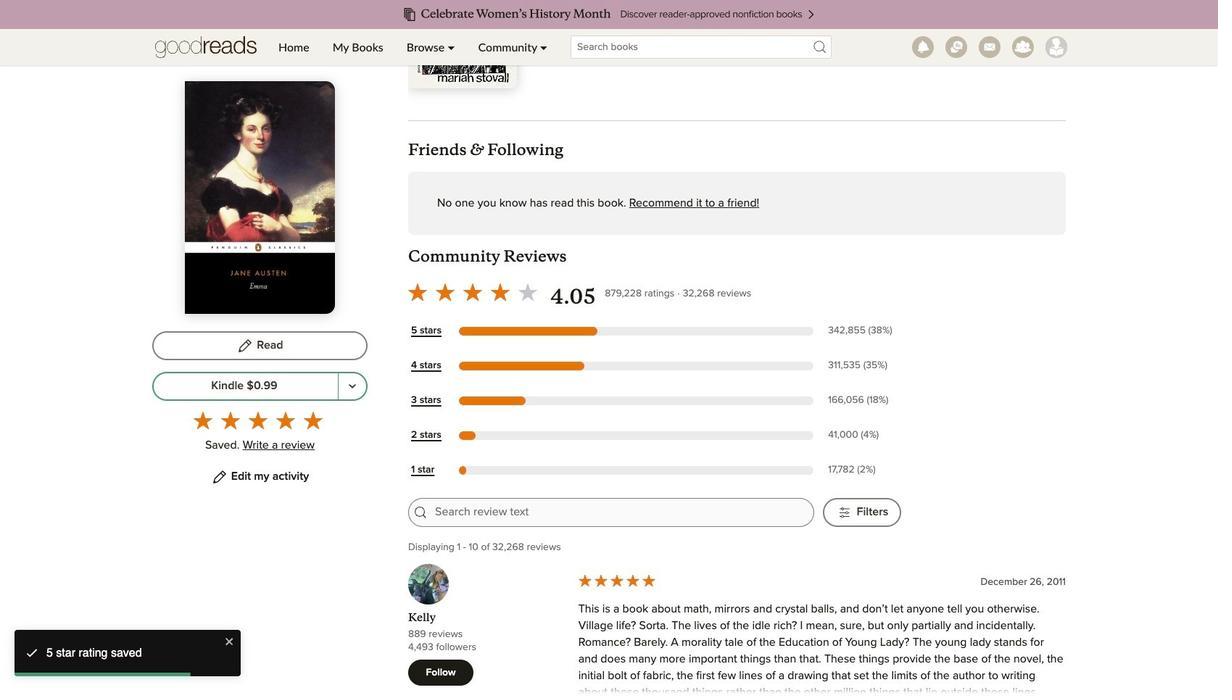 Task type: vqa. For each thing, say whether or not it's contained in the screenshot.
the Home image
yes



Task type: describe. For each thing, give the bounding box(es) containing it.
review by kelly element
[[408, 564, 1066, 698]]

3 number of ratings and percentage of total ratings element from the top
[[825, 394, 901, 408]]

rate 1 out of 5 image
[[193, 411, 212, 430]]

Search by book title or ISBN text field
[[571, 36, 832, 59]]

879,228 ratings and 32,268 reviews figure
[[605, 284, 751, 302]]

rate 3 out of 5 image
[[248, 411, 267, 430]]

1 number of ratings and percentage of total ratings element from the top
[[825, 324, 901, 338]]

2 number of ratings and percentage of total ratings element from the top
[[825, 359, 901, 373]]

home image
[[155, 29, 257, 65]]

book cover image
[[408, 0, 517, 88]]

rating 5 out of 5 image
[[577, 573, 657, 589]]

close image
[[225, 636, 235, 648]]

celebrate women's history month with new nonfiction image
[[29, 0, 1189, 29]]

rating 4.05 out of 5 image
[[404, 278, 542, 306]]



Task type: locate. For each thing, give the bounding box(es) containing it.
4 number of ratings and percentage of total ratings element from the top
[[825, 429, 901, 443]]

number of ratings and percentage of total ratings element
[[825, 324, 901, 338], [825, 359, 901, 373], [825, 394, 901, 408], [825, 429, 901, 443], [825, 464, 901, 477]]

None search field
[[559, 36, 843, 59]]

average rating of 4.05 stars. figure
[[404, 278, 605, 310]]

alert
[[20, 641, 225, 666]]

profile image for kelly. image
[[408, 564, 449, 605]]

advertisement element
[[408, 0, 861, 30]]

5 number of ratings and percentage of total ratings element from the top
[[825, 464, 901, 477]]

Search review text search field
[[435, 504, 805, 521]]

notification timer progress bar
[[15, 673, 188, 677]]

rate 4 out of 5 image
[[276, 411, 295, 430]]

rate 2 out of 5 image
[[221, 411, 240, 430]]

rate this book element
[[152, 407, 368, 457]]

rating 5 out of 5 group
[[189, 407, 327, 434]]

rate 5 out of 5 image
[[303, 411, 322, 430]]



